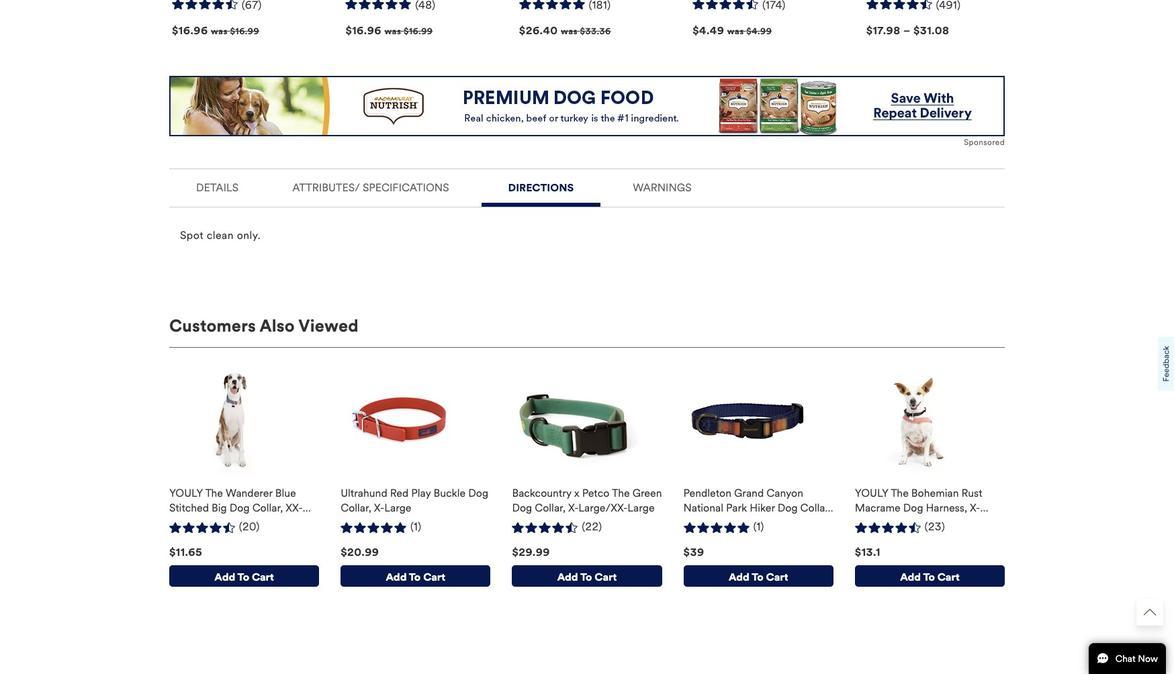 Task type: describe. For each thing, give the bounding box(es) containing it.
5 add to cart button from the left
[[856, 566, 1006, 587]]

3 add to cart button from the left
[[512, 566, 663, 587]]

warnings button
[[612, 169, 714, 203]]

3 add from the left
[[558, 572, 578, 584]]

1 cart from the left
[[252, 572, 274, 584]]

specifications
[[363, 181, 449, 194]]

5 cart from the left
[[938, 572, 960, 584]]

spot clean only.
[[180, 229, 261, 242]]

4 add to cart button from the left
[[684, 566, 834, 587]]

spot
[[180, 229, 204, 242]]

1 to from the left
[[238, 572, 249, 584]]

4 cart from the left
[[767, 572, 789, 584]]

scroll to top image
[[1145, 607, 1157, 619]]

2 add from the left
[[386, 572, 407, 584]]

2 add to cart button from the left
[[341, 566, 491, 587]]

4 add to cart from the left
[[729, 572, 789, 584]]

customers
[[169, 316, 256, 337]]

3 add to cart from the left
[[558, 572, 617, 584]]

attributes/
[[293, 181, 360, 194]]

directions
[[509, 181, 574, 194]]

customers also viewed
[[169, 316, 359, 337]]

5 add to cart from the left
[[901, 572, 960, 584]]

product details tab list
[[169, 169, 1006, 265]]



Task type: locate. For each thing, give the bounding box(es) containing it.
attributes/ specifications
[[293, 181, 449, 194]]

attributes/ specifications button
[[271, 169, 471, 203]]

3 to from the left
[[581, 572, 593, 584]]

1 add to cart from the left
[[215, 572, 274, 584]]

details button
[[175, 169, 260, 203]]

sponsored
[[965, 138, 1006, 147]]

1 add to cart button from the left
[[169, 566, 319, 587]]

also
[[260, 316, 295, 337]]

2 to from the left
[[409, 572, 421, 584]]

viewed
[[299, 316, 359, 337]]

cart
[[252, 572, 274, 584], [424, 572, 446, 584], [595, 572, 617, 584], [767, 572, 789, 584], [938, 572, 960, 584]]

styled arrow button link
[[1137, 600, 1164, 626]]

to
[[238, 572, 249, 584], [409, 572, 421, 584], [581, 572, 593, 584], [752, 572, 764, 584], [924, 572, 936, 584]]

5 add from the left
[[901, 572, 922, 584]]

add to cart button
[[169, 566, 319, 587], [341, 566, 491, 587], [512, 566, 663, 587], [684, 566, 834, 587], [856, 566, 1006, 587]]

4 add from the left
[[729, 572, 750, 584]]

warnings
[[633, 181, 692, 194]]

1 add from the left
[[215, 572, 235, 584]]

4 to from the left
[[752, 572, 764, 584]]

2 cart from the left
[[424, 572, 446, 584]]

add
[[215, 572, 235, 584], [386, 572, 407, 584], [558, 572, 578, 584], [729, 572, 750, 584], [901, 572, 922, 584]]

sponsored link
[[169, 76, 1006, 148]]

only.
[[237, 229, 261, 242]]

2 add to cart from the left
[[386, 572, 446, 584]]

directions button
[[482, 169, 601, 203]]

3 cart from the left
[[595, 572, 617, 584]]

details
[[196, 181, 239, 194]]

clean
[[207, 229, 234, 242]]

5 to from the left
[[924, 572, 936, 584]]

add to cart
[[215, 572, 274, 584], [386, 572, 446, 584], [558, 572, 617, 584], [729, 572, 789, 584], [901, 572, 960, 584]]



Task type: vqa. For each thing, say whether or not it's contained in the screenshot.
The Honest Kitchen Dehydrated Whole Grain Chicken Recipe Dog Food, 7 lbs. - Thumbnail-5
no



